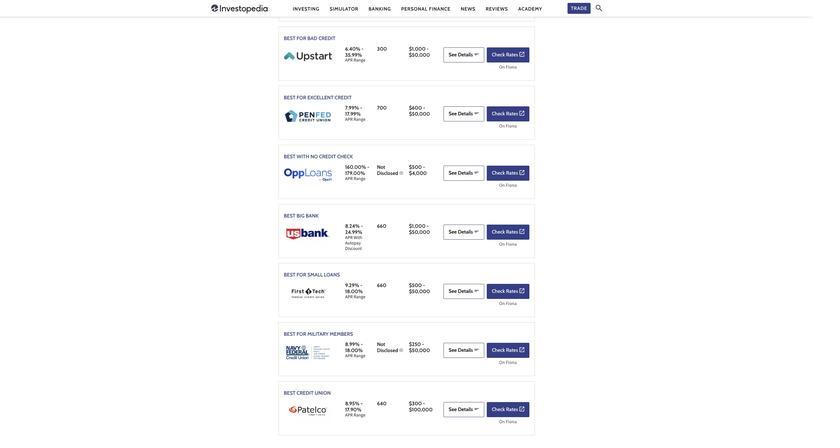 Task type: describe. For each thing, give the bounding box(es) containing it.
no
[[311, 154, 318, 160]]

see details for 6.40% - 35.99%
[[449, 52, 473, 58]]

160.00% - 179.00%
[[345, 164, 369, 176]]

- inside the $500 - $50,000
[[423, 282, 425, 288]]

see for 7.99% - 17.99%
[[449, 111, 457, 117]]

9.29% - 18.00%
[[345, 282, 363, 294]]

check rates link for 8.95% - 17.90%
[[487, 402, 529, 417]]

$1,000 for apr with autopay discount
[[409, 223, 426, 229]]

disclosed for $500
[[377, 170, 398, 176]]

range for 7.99% - 17.99%
[[354, 116, 365, 123]]

best for best for small loans
[[284, 272, 296, 278]]

$50,000 for 8.99% - 18.00%
[[409, 348, 430, 354]]

160.00%
[[345, 164, 366, 170]]

best for best for military members
[[284, 331, 296, 337]]

for for bad
[[297, 35, 306, 41]]

see details for 8.99% - 18.00%
[[449, 347, 473, 353]]

rates for 8.99% - 18.00%
[[506, 347, 518, 353]]

35.99%
[[345, 52, 362, 58]]

reviews
[[486, 6, 508, 12]]

military
[[307, 331, 329, 337]]

check rates link for 8.24% - 24.99%
[[487, 225, 529, 240]]

1 vertical spatial with
[[297, 154, 309, 160]]

check for 8.95% - 17.90%
[[492, 406, 505, 412]]

640
[[377, 401, 387, 407]]

check rates for 9.29% - 18.00%
[[492, 288, 518, 294]]

rates for 8.95% - 17.90%
[[506, 406, 518, 412]]

best for military members
[[284, 331, 353, 337]]

see details link for 8.95% - 17.90%
[[444, 402, 484, 417]]

best with no credit check
[[284, 154, 353, 160]]

24.99%
[[345, 229, 362, 235]]

news link
[[461, 6, 476, 12]]

2 apr with autopay discount from the top
[[345, 235, 362, 252]]

finance
[[429, 6, 451, 12]]

$300 - $100,000
[[409, 401, 433, 413]]

navy federal credit union image
[[276, 337, 340, 369]]

$300
[[409, 401, 422, 407]]

best for best for bad credit
[[284, 35, 296, 41]]

check rates for 6.40% - 35.99%
[[492, 52, 518, 58]]

details for 8.99% - 18.00%
[[458, 347, 473, 353]]

18.00% for 9.29%
[[345, 288, 363, 294]]

179.00%
[[345, 170, 365, 176]]

see for 8.95% - 17.90%
[[449, 406, 457, 412]]

300
[[377, 46, 387, 52]]

big
[[297, 213, 305, 219]]

best credit union
[[284, 390, 331, 396]]

best for best big bank
[[284, 213, 296, 219]]

$1,000 for apr range
[[409, 46, 426, 52]]

see for 9.29% - 18.00%
[[449, 288, 457, 294]]

- inside 8.95% - 17.90%
[[361, 401, 363, 407]]

personal finance link
[[401, 6, 451, 12]]

disclosed for $250
[[377, 348, 398, 354]]

apr for best for military members
[[345, 353, 353, 360]]

2 autopay from the top
[[345, 240, 361, 247]]

check rates for 8.99% - 18.00%
[[492, 347, 518, 353]]

apr range for 9.29% - 18.00%
[[345, 294, 365, 301]]

apr for best for small loans
[[345, 294, 353, 301]]

660 for apr range
[[377, 282, 386, 288]]

details for 8.24% - 24.99%
[[458, 229, 473, 235]]

17.90%
[[345, 407, 362, 413]]

bad
[[307, 35, 317, 41]]

penfed credit union image
[[280, 102, 336, 130]]

17.99%
[[345, 111, 361, 117]]

see details link for 9.29% - 18.00%
[[444, 284, 484, 299]]

$100,000
[[409, 407, 433, 413]]

apr for best credit union
[[345, 412, 353, 419]]

banking link
[[369, 6, 391, 12]]

- inside 7.99% - 17.99%
[[360, 105, 362, 111]]

for for excellent
[[297, 94, 306, 101]]

700
[[377, 105, 387, 111]]

- inside 9.29% - 18.00%
[[360, 282, 363, 288]]

8.24%
[[345, 223, 360, 229]]

8.95% - 17.90%
[[345, 401, 363, 413]]

$250
[[409, 341, 421, 348]]

see details for 8.24% - 24.99%
[[449, 229, 473, 235]]

patelco credit union image
[[276, 396, 340, 428]]

rates for 6.40% - 35.99%
[[506, 52, 518, 58]]

1 autopay from the top
[[345, 3, 361, 10]]

- inside 160.00% - 179.00%
[[367, 164, 369, 170]]

$50,000 for 8.24% - 24.99%
[[409, 229, 430, 235]]

1 apr from the top
[[345, 0, 353, 5]]

best for best credit union
[[284, 390, 296, 396]]

1 discount from the top
[[345, 9, 362, 16]]

range for 160.00% - 179.00%
[[354, 176, 365, 183]]

2 discount from the top
[[345, 245, 362, 252]]

details for 160.00% - 179.00%
[[458, 170, 473, 176]]

best for bad credit
[[284, 35, 336, 41]]

union
[[315, 390, 331, 396]]

- inside 8.24% - 24.99%
[[361, 223, 363, 229]]

check rates for 7.99% - 17.99%
[[492, 111, 518, 117]]

$4,000
[[409, 170, 427, 176]]

8.99%
[[345, 341, 360, 348]]

check for 6.40% - 35.99%
[[492, 52, 505, 58]]

6.40%
[[345, 46, 360, 52]]

apr range for 6.40% - 35.99%
[[345, 57, 365, 64]]

best for excellent credit
[[284, 94, 352, 101]]

$50,000 for 6.40% - 35.99%
[[409, 52, 430, 58]]

9.29%
[[345, 282, 359, 288]]

0 vertical spatial with
[[354, 0, 362, 5]]

academy link
[[518, 6, 542, 12]]

see details link for 8.99% - 18.00%
[[444, 343, 484, 358]]

check rates link for 160.00% - 179.00%
[[487, 166, 529, 181]]

$500 - $4,000
[[409, 164, 427, 176]]

see for 8.24% - 24.99%
[[449, 229, 457, 235]]

$1,000 - $50,000 for apr range
[[409, 46, 430, 58]]

rates for 160.00% - 179.00%
[[506, 170, 518, 176]]

opploans image
[[284, 163, 332, 187]]

first tech federal credit union image
[[284, 281, 332, 305]]

apr for best with no credit check
[[345, 176, 353, 183]]

news
[[461, 6, 476, 12]]

members
[[330, 331, 353, 337]]

- inside 6.40% - 35.99%
[[362, 46, 364, 52]]

see for 6.40% - 35.99%
[[449, 52, 457, 58]]

u.s. bank image
[[282, 221, 334, 247]]

check for 7.99% - 17.99%
[[492, 111, 505, 117]]

personal finance
[[401, 6, 451, 12]]

reviews link
[[486, 6, 508, 12]]



Task type: locate. For each thing, give the bounding box(es) containing it.
- inside $300 - $100,000
[[423, 401, 425, 407]]

best big bank
[[284, 213, 319, 219]]

apr range down 6.40%
[[345, 57, 365, 64]]

check rates link for 6.40% - 35.99%
[[487, 47, 529, 62]]

6 see details link from the top
[[444, 343, 484, 358]]

1 vertical spatial 18.00%
[[345, 348, 363, 354]]

4 apr range from the top
[[345, 294, 365, 301]]

finance image for $500
[[399, 171, 403, 175]]

discount left banking link on the top left
[[345, 9, 362, 16]]

excellent
[[307, 94, 334, 101]]

for for military
[[297, 331, 306, 337]]

$1,000 - $50,000 for apr with autopay discount
[[409, 223, 430, 235]]

4 apr from the top
[[345, 176, 353, 183]]

18.00% for 8.99%
[[345, 348, 363, 354]]

$600 - $50,000
[[409, 105, 430, 117]]

best for best for excellent credit
[[284, 94, 296, 101]]

check rates link for 8.99% - 18.00%
[[487, 343, 529, 358]]

see details for 8.95% - 17.90%
[[449, 406, 473, 412]]

2 details from the top
[[458, 111, 473, 117]]

5 apr range from the top
[[345, 353, 365, 360]]

1 $1,000 - $50,000 from the top
[[409, 46, 430, 58]]

investing link
[[293, 6, 319, 12]]

best for small loans
[[284, 272, 340, 278]]

4 best from the top
[[284, 213, 296, 219]]

4 check rates link from the top
[[487, 225, 529, 240]]

apr range for 8.95% - 17.90%
[[345, 412, 365, 419]]

$50,000 for 9.29% - 18.00%
[[409, 288, 430, 294]]

for
[[297, 35, 306, 41], [297, 94, 306, 101], [297, 272, 306, 278], [297, 331, 306, 337]]

2 $1,000 - $50,000 from the top
[[409, 223, 430, 235]]

2 finance image from the top
[[399, 348, 403, 352]]

range for 6.40% - 35.99%
[[354, 57, 365, 64]]

5 check rates link from the top
[[487, 284, 529, 299]]

see details
[[449, 52, 473, 58], [449, 111, 473, 117], [449, 170, 473, 176], [449, 229, 473, 235], [449, 288, 473, 294], [449, 347, 473, 353], [449, 406, 473, 412]]

1 disclosed from the top
[[377, 170, 398, 176]]

1 finance image from the top
[[399, 171, 403, 175]]

rates
[[506, 52, 518, 58], [506, 111, 518, 117], [506, 170, 518, 176], [506, 229, 518, 235], [506, 288, 518, 294], [506, 347, 518, 353], [506, 406, 518, 412]]

apr down 160.00%
[[345, 176, 353, 183]]

6 range from the top
[[354, 412, 365, 419]]

$1,000
[[409, 46, 426, 52], [409, 223, 426, 229]]

credit for excellent
[[335, 94, 352, 101]]

2 18.00% from the top
[[345, 348, 363, 354]]

range down '8.99%'
[[354, 353, 365, 360]]

3 range from the top
[[354, 176, 365, 183]]

apr range down 8.95%
[[345, 412, 365, 419]]

finance image left the $4,000
[[399, 171, 403, 175]]

7.99% - 17.99%
[[345, 105, 362, 117]]

7 see details link from the top
[[444, 402, 484, 417]]

details for 6.40% - 35.99%
[[458, 52, 473, 58]]

apr for best for excellent credit
[[345, 116, 353, 123]]

with up simulator
[[354, 0, 362, 5]]

5 apr from the top
[[345, 235, 353, 242]]

6 check rates link from the top
[[487, 343, 529, 358]]

2 disclosed from the top
[[377, 348, 398, 354]]

5 details from the top
[[458, 288, 473, 294]]

not for 160.00% - 179.00%
[[377, 164, 385, 170]]

1 vertical spatial discount
[[345, 245, 362, 252]]

7 details from the top
[[458, 406, 473, 412]]

with down 8.24% on the left of the page
[[354, 235, 362, 242]]

investing
[[293, 6, 319, 12]]

credit right no
[[319, 154, 336, 160]]

apr down 8.95%
[[345, 412, 353, 419]]

3 apr range from the top
[[345, 176, 365, 183]]

3 see details link from the top
[[444, 166, 484, 181]]

details for 7.99% - 17.99%
[[458, 111, 473, 117]]

range down 160.00%
[[354, 176, 365, 183]]

apr with autopay discount down 8.24% on the left of the page
[[345, 235, 362, 252]]

1 details from the top
[[458, 52, 473, 58]]

see
[[449, 52, 457, 58], [449, 111, 457, 117], [449, 170, 457, 176], [449, 229, 457, 235], [449, 288, 457, 294], [449, 347, 457, 353], [449, 406, 457, 412]]

4 range from the top
[[354, 294, 365, 301]]

2 see from the top
[[449, 111, 457, 117]]

range down 8.95%
[[354, 412, 365, 419]]

finance image for $250
[[399, 348, 403, 352]]

not disclosed right 160.00% - 179.00%
[[377, 164, 398, 176]]

discount
[[345, 9, 362, 16], [345, 245, 362, 252]]

range down '9.29%'
[[354, 294, 365, 301]]

5 best from the top
[[284, 272, 296, 278]]

8.99% - 18.00%
[[345, 341, 363, 354]]

3 for from the top
[[297, 272, 306, 278]]

1 range from the top
[[354, 57, 365, 64]]

apr range down '8.99%'
[[345, 353, 365, 360]]

range for 8.99% - 18.00%
[[354, 353, 365, 360]]

for left military
[[297, 331, 306, 337]]

1 vertical spatial $1,000 - $50,000
[[409, 223, 430, 235]]

autopay left banking in the top left of the page
[[345, 3, 361, 10]]

0 vertical spatial not disclosed
[[377, 164, 398, 176]]

check for 160.00% - 179.00%
[[492, 170, 505, 176]]

for left small
[[297, 272, 306, 278]]

0 vertical spatial not
[[377, 164, 385, 170]]

4 check rates from the top
[[492, 229, 518, 235]]

2 see details link from the top
[[444, 106, 484, 122]]

credit for no
[[319, 154, 336, 160]]

1 vertical spatial disclosed
[[377, 348, 398, 354]]

660 right 9.29% - 18.00%
[[377, 282, 386, 288]]

apr down 6.40%
[[345, 57, 353, 64]]

2 rates from the top
[[506, 111, 518, 117]]

not for 8.99% - 18.00%
[[377, 341, 385, 348]]

0 vertical spatial apr with autopay discount
[[345, 0, 362, 16]]

4 see from the top
[[449, 229, 457, 235]]

0 vertical spatial disclosed
[[377, 170, 398, 176]]

check rates for 160.00% - 179.00%
[[492, 170, 518, 176]]

6 rates from the top
[[506, 347, 518, 353]]

- inside $600 - $50,000
[[423, 105, 425, 111]]

2 apr range from the top
[[345, 116, 365, 123]]

apr for best big bank
[[345, 235, 353, 242]]

not disclosed for $250
[[377, 341, 398, 354]]

apr range down '9.29%'
[[345, 294, 365, 301]]

8 apr from the top
[[345, 412, 353, 419]]

autopay down '24.99%'
[[345, 240, 361, 247]]

1 not disclosed from the top
[[377, 164, 398, 176]]

1 rates from the top
[[506, 52, 518, 58]]

2 apr from the top
[[345, 57, 353, 64]]

apr down '9.29%'
[[345, 294, 353, 301]]

apr up simulator
[[345, 0, 353, 5]]

details for 8.95% - 17.90%
[[458, 406, 473, 412]]

3 see details from the top
[[449, 170, 473, 176]]

1 $500 from the top
[[409, 164, 422, 170]]

6 apr range from the top
[[345, 412, 365, 419]]

range for 8.95% - 17.90%
[[354, 412, 365, 419]]

not right the "8.99% - 18.00%"
[[377, 341, 385, 348]]

1 see details from the top
[[449, 52, 473, 58]]

0 vertical spatial finance image
[[399, 171, 403, 175]]

5 range from the top
[[354, 353, 365, 360]]

apr range down 160.00%
[[345, 176, 365, 183]]

see details for 7.99% - 17.99%
[[449, 111, 473, 117]]

3 apr from the top
[[345, 116, 353, 123]]

$600
[[409, 105, 422, 111]]

0 vertical spatial $1,000
[[409, 46, 426, 52]]

disclosed left the $4,000
[[377, 170, 398, 176]]

see details link for 7.99% - 17.99%
[[444, 106, 484, 122]]

check for 9.29% - 18.00%
[[492, 288, 505, 294]]

$50,000 for 7.99% - 17.99%
[[409, 111, 430, 117]]

2 best from the top
[[284, 94, 296, 101]]

investopedia homepage image
[[211, 4, 268, 14]]

- inside "$500 - $4,000"
[[423, 164, 425, 170]]

0 vertical spatial autopay
[[345, 3, 361, 10]]

$500 - $50,000
[[409, 282, 430, 294]]

1 apr range from the top
[[345, 57, 365, 64]]

5 see details link from the top
[[444, 284, 484, 299]]

6.40% - 35.99%
[[345, 46, 364, 58]]

1 vertical spatial apr with autopay discount
[[345, 235, 362, 252]]

best
[[284, 35, 296, 41], [284, 94, 296, 101], [284, 154, 296, 160], [284, 213, 296, 219], [284, 272, 296, 278], [284, 331, 296, 337], [284, 390, 296, 396]]

7 check rates from the top
[[492, 406, 518, 412]]

18.00% inside the "8.99% - 18.00%"
[[345, 348, 363, 354]]

$500 for $4,000
[[409, 164, 422, 170]]

3 see from the top
[[449, 170, 457, 176]]

check for 8.24% - 24.99%
[[492, 229, 505, 235]]

discount down '24.99%'
[[345, 245, 362, 252]]

simulator
[[330, 6, 358, 12]]

disclosed left $250
[[377, 348, 398, 354]]

1 vertical spatial finance image
[[399, 348, 403, 352]]

1 vertical spatial not
[[377, 341, 385, 348]]

with left no
[[297, 154, 309, 160]]

1 vertical spatial not disclosed
[[377, 341, 398, 354]]

2 $500 from the top
[[409, 282, 422, 288]]

1 apr with autopay discount from the top
[[345, 0, 362, 16]]

660
[[377, 223, 386, 229], [377, 282, 386, 288]]

$50,000
[[409, 52, 430, 58], [409, 111, 430, 117], [409, 229, 430, 235], [409, 288, 430, 294], [409, 348, 430, 354]]

apr
[[345, 0, 353, 5], [345, 57, 353, 64], [345, 116, 353, 123], [345, 176, 353, 183], [345, 235, 353, 242], [345, 294, 353, 301], [345, 353, 353, 360], [345, 412, 353, 419]]

check for 8.99% - 18.00%
[[492, 347, 505, 353]]

$500 inside "$500 - $4,000"
[[409, 164, 422, 170]]

7 see from the top
[[449, 406, 457, 412]]

trade
[[571, 5, 587, 11]]

see details link
[[444, 47, 484, 62], [444, 106, 484, 122], [444, 166, 484, 181], [444, 225, 484, 240], [444, 284, 484, 299], [444, 343, 484, 358], [444, 402, 484, 417]]

2 for from the top
[[297, 94, 306, 101]]

3 best from the top
[[284, 154, 296, 160]]

2 check rates link from the top
[[487, 106, 529, 122]]

banking
[[369, 6, 391, 12]]

see details for 160.00% - 179.00%
[[449, 170, 473, 176]]

search image
[[596, 5, 602, 11]]

apr down 8.24% on the left of the page
[[345, 235, 353, 242]]

1 vertical spatial $1,000
[[409, 223, 426, 229]]

4 see details link from the top
[[444, 225, 484, 240]]

apr range
[[345, 57, 365, 64], [345, 116, 365, 123], [345, 176, 365, 183], [345, 294, 365, 301], [345, 353, 365, 360], [345, 412, 365, 419]]

small
[[307, 272, 323, 278]]

check rates for 8.95% - 17.90%
[[492, 406, 518, 412]]

6 see details from the top
[[449, 347, 473, 353]]

1 vertical spatial $500
[[409, 282, 422, 288]]

bank
[[306, 213, 319, 219]]

not disclosed
[[377, 164, 398, 176], [377, 341, 398, 354]]

range down 6.40%
[[354, 57, 365, 64]]

apr down '8.99%'
[[345, 353, 353, 360]]

1 for from the top
[[297, 35, 306, 41]]

credit left union at left bottom
[[297, 390, 314, 396]]

not disclosed left $250
[[377, 341, 398, 354]]

3 $50,000 from the top
[[409, 229, 430, 235]]

4 for from the top
[[297, 331, 306, 337]]

see details link for 6.40% - 35.99%
[[444, 47, 484, 62]]

1 18.00% from the top
[[345, 288, 363, 294]]

simulator link
[[330, 6, 358, 12]]

2 check rates from the top
[[492, 111, 518, 117]]

1 $50,000 from the top
[[409, 52, 430, 58]]

8.95%
[[345, 401, 360, 407]]

$1,000 - $50,000
[[409, 46, 430, 58], [409, 223, 430, 235]]

finance image
[[399, 171, 403, 175], [399, 348, 403, 352]]

see details for 9.29% - 18.00%
[[449, 288, 473, 294]]

academy
[[518, 6, 542, 12]]

$500 for $50,000
[[409, 282, 422, 288]]

details
[[458, 52, 473, 58], [458, 111, 473, 117], [458, 170, 473, 176], [458, 229, 473, 235], [458, 288, 473, 294], [458, 347, 473, 353], [458, 406, 473, 412]]

1 vertical spatial autopay
[[345, 240, 361, 247]]

3 check rates from the top
[[492, 170, 518, 176]]

for left bad
[[297, 35, 306, 41]]

with
[[354, 0, 362, 5], [297, 154, 309, 160], [354, 235, 362, 242]]

660 right 8.24% - 24.99%
[[377, 223, 386, 229]]

$500 inside the $500 - $50,000
[[409, 282, 422, 288]]

1 $1,000 from the top
[[409, 46, 426, 52]]

credit for bad
[[319, 35, 336, 41]]

check rates link for 7.99% - 17.99%
[[487, 106, 529, 122]]

6 details from the top
[[458, 347, 473, 353]]

5 rates from the top
[[506, 288, 518, 294]]

disclosed
[[377, 170, 398, 176], [377, 348, 398, 354]]

apr down 7.99%
[[345, 116, 353, 123]]

4 rates from the top
[[506, 229, 518, 235]]

for for small
[[297, 272, 306, 278]]

1 check rates from the top
[[492, 52, 518, 58]]

7 rates from the top
[[506, 406, 518, 412]]

best for best with no credit check
[[284, 154, 296, 160]]

apr range for 8.99% - 18.00%
[[345, 353, 365, 360]]

$250 - $50,000
[[409, 341, 430, 354]]

autopay
[[345, 3, 361, 10], [345, 240, 361, 247]]

apr with autopay discount left banking in the top left of the page
[[345, 0, 362, 16]]

check
[[492, 52, 505, 58], [492, 111, 505, 117], [337, 154, 353, 160], [492, 170, 505, 176], [492, 229, 505, 235], [492, 288, 505, 294], [492, 347, 505, 353], [492, 406, 505, 412]]

range
[[354, 57, 365, 64], [354, 116, 365, 123], [354, 176, 365, 183], [354, 294, 365, 301], [354, 353, 365, 360], [354, 412, 365, 419]]

not right 160.00% - 179.00%
[[377, 164, 385, 170]]

0 vertical spatial 18.00%
[[345, 288, 363, 294]]

0 vertical spatial $1,000 - $50,000
[[409, 46, 430, 58]]

credit up 7.99%
[[335, 94, 352, 101]]

apr with autopay discount
[[345, 0, 362, 16], [345, 235, 362, 252]]

range for 9.29% - 18.00%
[[354, 294, 365, 301]]

5 $50,000 from the top
[[409, 348, 430, 354]]

$500
[[409, 164, 422, 170], [409, 282, 422, 288]]

check rates link for 9.29% - 18.00%
[[487, 284, 529, 299]]

finance image left $250 - $50,000
[[399, 348, 403, 352]]

3 details from the top
[[458, 170, 473, 176]]

credit right bad
[[319, 35, 336, 41]]

rates for 8.24% - 24.99%
[[506, 229, 518, 235]]

check rates for 8.24% - 24.99%
[[492, 229, 518, 235]]

loans
[[324, 272, 340, 278]]

1 see from the top
[[449, 52, 457, 58]]

6 check rates from the top
[[492, 347, 518, 353]]

check rates
[[492, 52, 518, 58], [492, 111, 518, 117], [492, 170, 518, 176], [492, 229, 518, 235], [492, 288, 518, 294], [492, 347, 518, 353], [492, 406, 518, 412]]

2 $50,000 from the top
[[409, 111, 430, 117]]

trade link
[[568, 3, 591, 14]]

7.99%
[[345, 105, 359, 111]]

personal
[[401, 6, 428, 12]]

7 see details from the top
[[449, 406, 473, 412]]

0 vertical spatial 660
[[377, 223, 386, 229]]

apr range for 160.00% - 179.00%
[[345, 176, 365, 183]]

5 see details from the top
[[449, 288, 473, 294]]

upstart image
[[284, 45, 332, 69]]

6 best from the top
[[284, 331, 296, 337]]

see details link for 160.00% - 179.00%
[[444, 166, 484, 181]]

see for 160.00% - 179.00%
[[449, 170, 457, 176]]

7 best from the top
[[284, 390, 296, 396]]

2 see details from the top
[[449, 111, 473, 117]]

2 not disclosed from the top
[[377, 341, 398, 354]]

-
[[362, 46, 364, 52], [427, 46, 429, 52], [360, 105, 362, 111], [423, 105, 425, 111], [367, 164, 369, 170], [423, 164, 425, 170], [361, 223, 363, 229], [427, 223, 429, 229], [360, 282, 363, 288], [423, 282, 425, 288], [361, 341, 363, 348], [422, 341, 424, 348], [361, 401, 363, 407], [423, 401, 425, 407]]

7 apr from the top
[[345, 353, 353, 360]]

0 vertical spatial $500
[[409, 164, 422, 170]]

rates for 7.99% - 17.99%
[[506, 111, 518, 117]]

not
[[377, 164, 385, 170], [377, 341, 385, 348]]

2 range from the top
[[354, 116, 365, 123]]

apr range for 7.99% - 17.99%
[[345, 116, 365, 123]]

credit
[[319, 35, 336, 41], [335, 94, 352, 101], [319, 154, 336, 160], [297, 390, 314, 396]]

apr for best for bad credit
[[345, 57, 353, 64]]

see for 8.99% - 18.00%
[[449, 347, 457, 353]]

- inside $250 - $50,000
[[422, 341, 424, 348]]

not disclosed for $500
[[377, 164, 398, 176]]

check rates link
[[487, 47, 529, 62], [487, 106, 529, 122], [487, 166, 529, 181], [487, 225, 529, 240], [487, 284, 529, 299], [487, 343, 529, 358], [487, 402, 529, 417]]

apr range down 7.99%
[[345, 116, 365, 123]]

1 not from the top
[[377, 164, 385, 170]]

3 rates from the top
[[506, 170, 518, 176]]

1 vertical spatial 660
[[377, 282, 386, 288]]

2 $1,000 from the top
[[409, 223, 426, 229]]

18.00%
[[345, 288, 363, 294], [345, 348, 363, 354]]

660 for apr with autopay discount
[[377, 223, 386, 229]]

8.24% - 24.99%
[[345, 223, 363, 235]]

6 see from the top
[[449, 347, 457, 353]]

- inside the "8.99% - 18.00%"
[[361, 341, 363, 348]]

2 660 from the top
[[377, 282, 386, 288]]

range down 7.99%
[[354, 116, 365, 123]]

rates for 9.29% - 18.00%
[[506, 288, 518, 294]]

2 not from the top
[[377, 341, 385, 348]]

0 vertical spatial discount
[[345, 9, 362, 16]]

see details link for 8.24% - 24.99%
[[444, 225, 484, 240]]

details for 9.29% - 18.00%
[[458, 288, 473, 294]]

1 see details link from the top
[[444, 47, 484, 62]]

for left excellent
[[297, 94, 306, 101]]

6 apr from the top
[[345, 294, 353, 301]]

2 vertical spatial with
[[354, 235, 362, 242]]

3 check rates link from the top
[[487, 166, 529, 181]]



Task type: vqa. For each thing, say whether or not it's contained in the screenshot.
1st RATES from the top
yes



